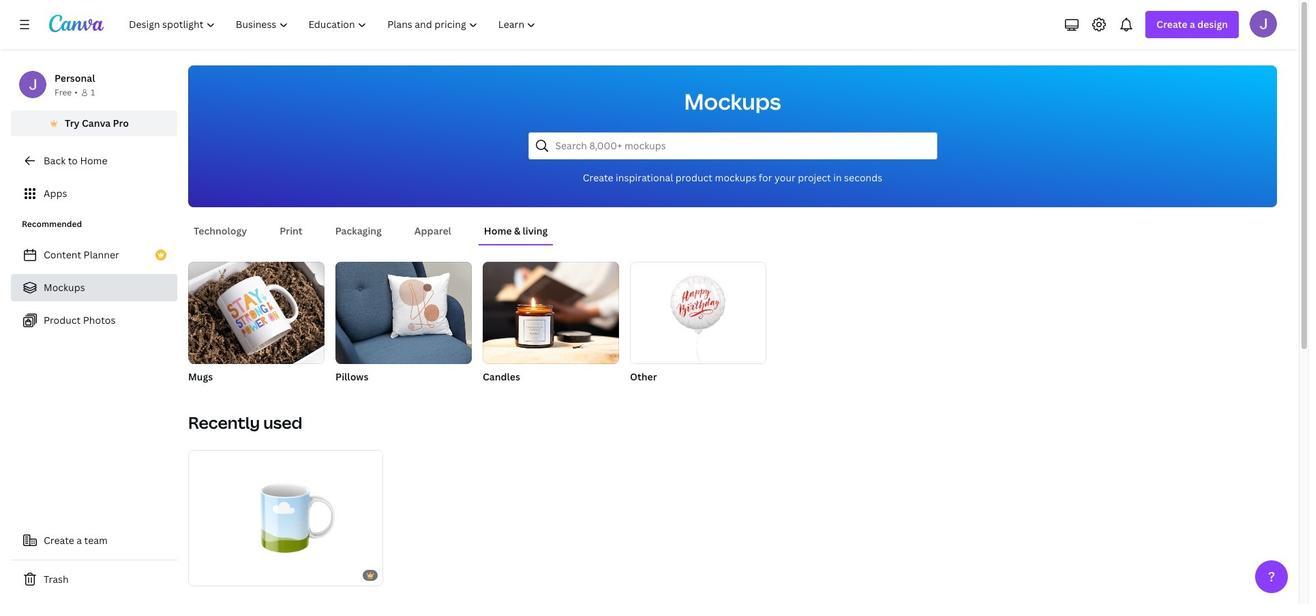 Task type: locate. For each thing, give the bounding box(es) containing it.
jacob simon image
[[1250, 10, 1278, 38]]

group
[[188, 262, 325, 385], [188, 262, 325, 364], [336, 262, 472, 385], [336, 262, 472, 364], [483, 262, 619, 385], [483, 262, 619, 364], [630, 262, 767, 385], [630, 262, 767, 364], [188, 450, 383, 587]]

list
[[11, 241, 177, 334]]



Task type: describe. For each thing, give the bounding box(es) containing it.
Label search field
[[556, 133, 929, 159]]

top level navigation element
[[120, 11, 548, 38]]



Task type: vqa. For each thing, say whether or not it's contained in the screenshot.
the right Kit
no



